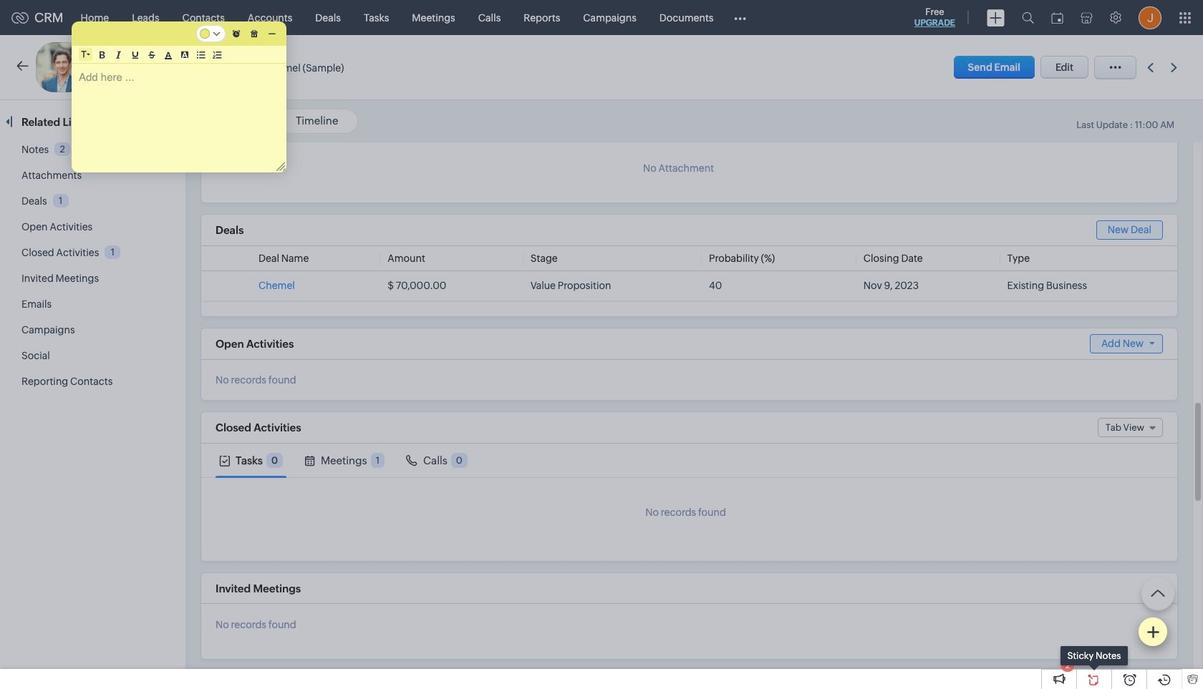 Task type: vqa. For each thing, say whether or not it's contained in the screenshot.
"Search" icon
no



Task type: locate. For each thing, give the bounding box(es) containing it.
reminder image
[[233, 30, 241, 38]]

2 tab from the left
[[301, 444, 388, 478]]

previous record image
[[1148, 63, 1154, 72]]

tab
[[216, 444, 287, 478], [301, 444, 388, 478], [403, 444, 471, 478]]

1 horizontal spatial tab
[[301, 444, 388, 478]]

None field
[[81, 49, 90, 60]]

minimize image
[[269, 33, 276, 35]]

0 horizontal spatial tab
[[216, 444, 287, 478]]

create menu image
[[987, 9, 1005, 26]]

tab list
[[201, 444, 1178, 479]]

2 horizontal spatial tab
[[403, 444, 471, 478]]

1 tab from the left
[[216, 444, 287, 478]]



Task type: describe. For each thing, give the bounding box(es) containing it.
create new sticky note image
[[1147, 626, 1160, 639]]

delete image
[[251, 30, 258, 38]]

3 tab from the left
[[403, 444, 471, 478]]

calendar image
[[1052, 12, 1064, 23]]

next record image
[[1171, 63, 1181, 72]]

create menu element
[[979, 0, 1014, 35]]

logo image
[[11, 12, 29, 23]]



